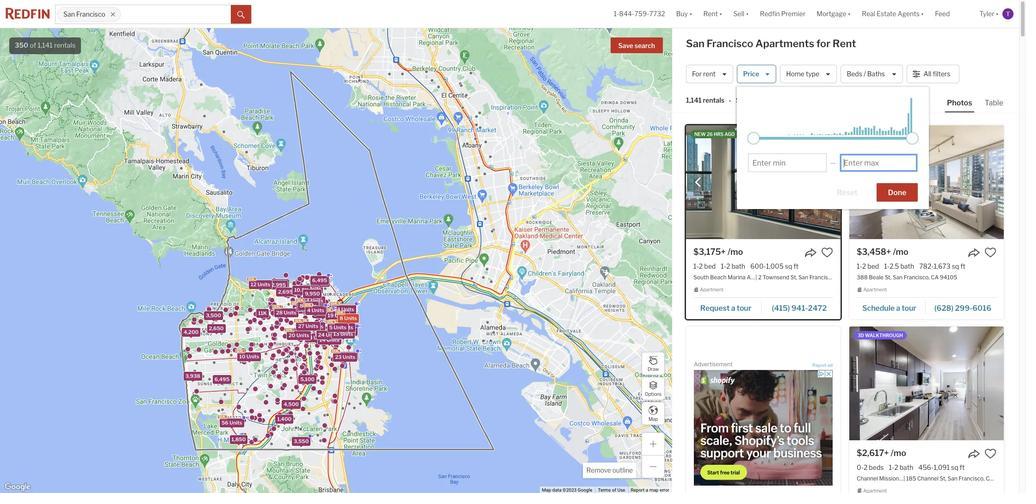Task type: describe. For each thing, give the bounding box(es) containing it.
san down the 1,091 on the bottom
[[948, 475, 958, 482]]

Enter max text field
[[844, 159, 914, 168]]

299-
[[955, 304, 973, 313]]

0-
[[857, 464, 864, 471]]

/mo for $2,617+ /mo
[[891, 448, 907, 458]]

francisco, for $3,175+ /mo
[[810, 274, 836, 281]]

sell ▾
[[734, 10, 749, 18]]

1-844-759-7732
[[614, 10, 665, 18]]

$3,458+ /mo
[[857, 247, 909, 257]]

3d walkthrough for $3,458+
[[858, 131, 903, 137]]

0 horizontal spatial rentals
[[54, 41, 76, 50]]

ca for $3,175+ /mo
[[837, 274, 845, 281]]

0 horizontal spatial 12
[[251, 281, 256, 288]]

hrs
[[714, 131, 724, 137]]

advertisement
[[694, 361, 733, 368]]

sell ▾ button
[[734, 0, 749, 28]]

bath for $3,175+ /mo
[[732, 262, 746, 270]]

1- down $3,458+ /mo at the right bottom of page
[[884, 262, 890, 270]]

782-1,673 sq ft
[[920, 262, 966, 270]]

2 up 388
[[863, 262, 866, 270]]

submit search image
[[237, 11, 245, 18]]

all filters
[[924, 70, 951, 78]]

27
[[298, 323, 304, 329]]

(415) 941-2472 link
[[762, 300, 834, 316]]

francisco for san francisco
[[76, 10, 105, 18]]

600-
[[751, 262, 766, 270]]

1 vertical spatial 12
[[294, 306, 300, 312]]

3,550
[[294, 438, 309, 445]]

photo of 388 beale st, san francisco, ca 94105 image
[[850, 125, 1004, 239]]

san up 350 of 1,141 rentals
[[63, 10, 75, 18]]

of for 350
[[30, 41, 36, 50]]

ft for $3,175+ /mo
[[794, 262, 799, 270]]

388 beale st, san francisco, ca 94105
[[857, 274, 958, 281]]

bath for $3,458+ /mo
[[901, 262, 915, 270]]

1 horizontal spatial rent
[[833, 37, 856, 50]]

$3,175+
[[694, 247, 726, 257]]

23 units
[[335, 354, 355, 360]]

request
[[701, 304, 730, 313]]

1-2 bed for $3,175+ /mo
[[694, 262, 716, 270]]

0 horizontal spatial 20
[[288, 332, 295, 339]]

14 units
[[320, 337, 339, 343]]

1 horizontal spatial st,
[[885, 274, 892, 281]]

buy ▾ button
[[671, 0, 698, 28]]

ft for $3,458+ /mo
[[961, 262, 966, 270]]

1- left 759-
[[614, 10, 620, 18]]

photos button
[[946, 98, 983, 112]]

2,500
[[298, 304, 313, 310]]

1 horizontal spatial 15 units
[[336, 328, 356, 334]]

1 horizontal spatial 8
[[340, 315, 343, 321]]

(415) 941-2472
[[772, 304, 827, 313]]

0 vertical spatial apartments
[[756, 37, 815, 50]]

1 vertical spatial 6,495
[[214, 376, 229, 382]]

request a tour
[[701, 304, 752, 313]]

real
[[862, 10, 876, 18]]

1 vertical spatial 24 units
[[318, 332, 338, 338]]

2,795
[[269, 282, 284, 289]]

ad region
[[694, 370, 833, 486]]

0 horizontal spatial 15 units
[[304, 323, 323, 330]]

1 horizontal spatial 12 units
[[294, 306, 314, 312]]

terms of use link
[[598, 488, 626, 493]]

real estate agents ▾ link
[[862, 0, 924, 28]]

sq for $3,175+ /mo
[[785, 262, 793, 270]]

3d for $2,617+ /mo
[[858, 333, 865, 338]]

all filters button
[[907, 65, 960, 83]]

favorite button checkbox for $2,617+ /mo
[[985, 448, 997, 460]]

1,005
[[766, 262, 784, 270]]

photo of 2 townsend st, san francisco, ca 94107 image
[[686, 125, 841, 239]]

28
[[276, 309, 283, 316]]

tyler
[[980, 10, 995, 18]]

tyler ▾
[[980, 10, 999, 18]]

done button
[[877, 183, 918, 202]]

ago
[[725, 131, 735, 137]]

user photo image
[[1003, 8, 1014, 19]]

26 inside map region
[[305, 305, 311, 312]]

1- up south
[[694, 262, 699, 270]]

1- up 388
[[857, 262, 863, 270]]

0 vertical spatial 5 units
[[329, 324, 346, 331]]

beds
[[869, 464, 884, 471]]

maximum price slider
[[907, 132, 919, 144]]

0 horizontal spatial 8
[[299, 303, 303, 309]]

mortgage ▾ button
[[811, 0, 857, 28]]

feed button
[[930, 0, 974, 28]]

redfin
[[760, 10, 780, 18]]

2 inside map region
[[304, 286, 307, 292]]

sq for $3,458+ /mo
[[952, 262, 960, 270]]

options button
[[642, 377, 665, 400]]

782-
[[920, 262, 934, 270]]

1 horizontal spatial ca
[[931, 274, 939, 281]]

941-
[[792, 304, 808, 313]]

ad
[[828, 363, 833, 368]]

report ad
[[813, 363, 833, 368]]

map data ©2023 google
[[542, 488, 593, 493]]

(628) 299-6016
[[935, 304, 992, 313]]

3d for $3,458+ /mo
[[858, 131, 865, 137]]

7732
[[650, 10, 665, 18]]

home type
[[787, 70, 820, 78]]

0-2 beds
[[857, 464, 884, 471]]

apartment for $3,458+
[[864, 287, 887, 293]]

10
[[239, 354, 245, 360]]

600-1,005 sq ft
[[751, 262, 799, 270]]

| for $3,175+ /mo
[[756, 274, 757, 281]]

sq for $2,617+ /mo
[[952, 464, 959, 471]]

2 up south beach marina apartments on the bottom
[[727, 262, 730, 270]]

real estate agents ▾
[[862, 10, 924, 18]]

map button
[[642, 402, 665, 425]]

6016
[[973, 304, 992, 313]]

0 horizontal spatial 24
[[318, 332, 325, 338]]

▾ inside 'link'
[[921, 10, 924, 18]]

a for $3,458+
[[897, 304, 901, 313]]

minimum price slider
[[748, 132, 760, 144]]

10 units
[[239, 354, 259, 360]]

(415)
[[772, 304, 790, 313]]

2.5
[[890, 262, 899, 270]]

google image
[[2, 481, 33, 493]]

st, for $3,175+ /mo
[[791, 274, 798, 281]]

0 horizontal spatial a
[[646, 488, 648, 493]]

use
[[618, 488, 626, 493]]

beach
[[710, 274, 727, 281]]

1 channel from the left
[[857, 475, 878, 482]]

san francisco
[[63, 10, 105, 18]]

ft for $2,617+ /mo
[[960, 464, 965, 471]]

1 horizontal spatial francisco,
[[904, 274, 930, 281]]

2 left beds
[[864, 464, 868, 471]]

san down 1-2.5 bath
[[893, 274, 903, 281]]

1-844-759-7732 link
[[614, 10, 665, 18]]

0 vertical spatial 20
[[335, 305, 341, 311]]

0 horizontal spatial 20 units
[[288, 332, 309, 339]]

report for report a map error
[[631, 488, 645, 493]]

bay
[[901, 475, 911, 482]]

south
[[694, 274, 709, 281]]

0 vertical spatial 24 units
[[334, 306, 354, 312]]

©2023
[[563, 488, 577, 493]]

1,850
[[231, 436, 246, 442]]

walkthrough for $2,617+
[[865, 333, 903, 338]]

buy ▾ button
[[676, 0, 693, 28]]

map for map
[[649, 416, 658, 422]]

14
[[320, 337, 325, 343]]

▾ for mortgage ▾
[[848, 10, 851, 18]]

| 2 townsend st, san francisco, ca 94107
[[756, 274, 863, 281]]

3,795
[[273, 280, 287, 287]]

favorite button image
[[985, 448, 997, 460]]

francisco, for $2,617+ /mo
[[959, 475, 985, 482]]

options
[[645, 391, 662, 397]]

▾ for sell ▾
[[746, 10, 749, 18]]

2 units
[[304, 286, 321, 292]]

favorite button checkbox for $3,458+ /mo
[[985, 247, 997, 259]]

0 vertical spatial 4
[[306, 297, 309, 304]]

26 units
[[305, 305, 325, 312]]

5,100
[[300, 376, 315, 382]]

1 horizontal spatial 8 units
[[340, 315, 357, 321]]

2472
[[808, 304, 827, 313]]

mortgage
[[817, 10, 847, 18]]

schedule
[[863, 304, 895, 313]]

1 vertical spatial 4 units
[[307, 307, 324, 314]]

0 vertical spatial 4 units
[[306, 297, 323, 304]]

for rent
[[692, 70, 716, 78]]

| 185 channel st, san francisco, ca 94158
[[904, 475, 1012, 482]]

43 units
[[333, 324, 353, 331]]

walkthrough for $3,458+
[[865, 131, 903, 137]]

388
[[857, 274, 868, 281]]

san up "for"
[[686, 37, 705, 50]]



Task type: vqa. For each thing, say whether or not it's contained in the screenshot.
Rent in dropdown button
yes



Task type: locate. For each thing, give the bounding box(es) containing it.
remove outline button
[[583, 463, 636, 479]]

3d walkthrough
[[858, 131, 903, 137], [858, 333, 903, 338]]

0 vertical spatial map
[[649, 416, 658, 422]]

20 units down 27 on the left of page
[[288, 332, 309, 339]]

tour for $3,458+ /mo
[[902, 304, 917, 313]]

tour
[[737, 304, 752, 313], [902, 304, 917, 313]]

▾ right buy at the right of page
[[690, 10, 693, 18]]

▾ for rent ▾
[[720, 10, 723, 18]]

6 ▾ from the left
[[996, 10, 999, 18]]

favorite button image for $3,175+ /mo
[[821, 247, 834, 259]]

2 tour from the left
[[902, 304, 917, 313]]

3d walkthrough up enter max text box
[[858, 131, 903, 137]]

bed for $3,458+
[[868, 262, 879, 270]]

26 left 6
[[305, 305, 311, 312]]

2 apartment from the left
[[864, 287, 887, 293]]

94105
[[940, 274, 958, 281]]

2 3d walkthrough from the top
[[858, 333, 903, 338]]

0 vertical spatial francisco
[[76, 10, 105, 18]]

channel down 0-2 beds
[[857, 475, 878, 482]]

favorite button image for $3,458+ /mo
[[985, 247, 997, 259]]

save
[[619, 42, 634, 50]]

1 vertical spatial apartments
[[747, 274, 778, 281]]

23
[[335, 354, 342, 360]]

0 horizontal spatial 1,141
[[38, 41, 53, 50]]

1 horizontal spatial favorite button image
[[985, 247, 997, 259]]

1 horizontal spatial |
[[904, 475, 905, 482]]

a left map
[[646, 488, 648, 493]]

6 units
[[314, 310, 331, 317]]

1 vertical spatial 8
[[340, 315, 343, 321]]

456-
[[919, 464, 934, 471]]

1 horizontal spatial 6,495
[[312, 277, 327, 284]]

bath for $2,617+ /mo
[[900, 464, 914, 471]]

ca for $2,617+ /mo
[[986, 475, 994, 482]]

8 units up 6
[[299, 303, 317, 309]]

0 horizontal spatial 8 units
[[299, 303, 317, 309]]

1 3d from the top
[[858, 131, 865, 137]]

rent right 'buy ▾'
[[704, 10, 718, 18]]

3 ▾ from the left
[[746, 10, 749, 18]]

schedule a tour
[[863, 304, 917, 313]]

1 1-2 bed from the left
[[694, 262, 716, 270]]

$3,458+
[[857, 247, 892, 257]]

26 left hrs
[[707, 131, 713, 137]]

1 3d walkthrough from the top
[[858, 131, 903, 137]]

0 horizontal spatial bed
[[704, 262, 716, 270]]

185
[[907, 475, 916, 482]]

rent
[[703, 70, 716, 78]]

0 horizontal spatial |
[[756, 274, 757, 281]]

0 vertical spatial 26
[[707, 131, 713, 137]]

sq
[[785, 262, 793, 270], [952, 262, 960, 270], [952, 464, 959, 471]]

a for $3,175+
[[731, 304, 736, 313]]

1,141
[[38, 41, 53, 50], [686, 96, 702, 104]]

1 horizontal spatial 1,141
[[686, 96, 702, 104]]

1 vertical spatial rent
[[833, 37, 856, 50]]

san right townsend
[[799, 274, 809, 281]]

0 horizontal spatial 12 units
[[251, 281, 270, 288]]

5 down "14 units"
[[339, 353, 342, 359]]

tour for $3,175+ /mo
[[737, 304, 752, 313]]

0 horizontal spatial apartment
[[700, 287, 724, 293]]

1 bed from the left
[[704, 262, 716, 270]]

1 horizontal spatial map
[[649, 416, 658, 422]]

1,141 right 350
[[38, 41, 53, 50]]

1 vertical spatial rentals
[[703, 96, 725, 104]]

0 vertical spatial 24
[[334, 306, 340, 312]]

20 up 19 units
[[335, 305, 341, 311]]

photo of 185 channel st, san francisco, ca 94158 image
[[850, 327, 1004, 440]]

feed
[[935, 10, 950, 18]]

/mo for $3,175+ /mo
[[728, 247, 743, 257]]

1 horizontal spatial 15
[[336, 328, 342, 334]]

beds / baths button
[[841, 65, 903, 83]]

home type button
[[781, 65, 837, 83]]

apartments down 600-
[[747, 274, 778, 281]]

/mo right the $2,617+
[[891, 448, 907, 458]]

apartments
[[756, 37, 815, 50], [747, 274, 778, 281]]

a right request
[[731, 304, 736, 313]]

| down 600-
[[756, 274, 757, 281]]

francisco left remove san francisco 'icon'
[[76, 10, 105, 18]]

0 vertical spatial 20 units
[[335, 305, 355, 311]]

redfin premier
[[760, 10, 806, 18]]

5 units down 13 units
[[339, 353, 356, 359]]

/mo up south beach marina apartments on the bottom
[[728, 247, 743, 257]]

1-2 bath
[[721, 262, 746, 270], [889, 464, 914, 471]]

▾ right mortgage
[[848, 10, 851, 18]]

all
[[924, 70, 932, 78]]

2 ▾ from the left
[[720, 10, 723, 18]]

request a tour button
[[694, 301, 762, 315]]

1,141 inside 1,141 rentals • sort
[[686, 96, 702, 104]]

| left 185
[[904, 475, 905, 482]]

1 vertical spatial 1-2 bath
[[889, 464, 914, 471]]

1-2 bath for $3,175+ /mo
[[721, 262, 746, 270]]

channel
[[857, 475, 878, 482], [918, 475, 939, 482]]

3,610
[[314, 327, 328, 334]]

1 vertical spatial favorite button checkbox
[[985, 448, 997, 460]]

/mo up 1-2.5 bath
[[893, 247, 909, 257]]

apartments down redfin premier button
[[756, 37, 815, 50]]

$2,617+
[[857, 448, 889, 458]]

1 vertical spatial 3d
[[858, 333, 865, 338]]

map inside button
[[649, 416, 658, 422]]

st, right beale
[[885, 274, 892, 281]]

0 vertical spatial 3d
[[858, 131, 865, 137]]

rent ▾ button
[[698, 0, 728, 28]]

1 vertical spatial report
[[631, 488, 645, 493]]

a right schedule
[[897, 304, 901, 313]]

report ad button
[[813, 363, 833, 370]]

2,695
[[278, 289, 293, 295]]

walkthrough
[[865, 131, 903, 137], [865, 333, 903, 338]]

27 units
[[298, 323, 318, 329]]

rentals down san francisco
[[54, 41, 76, 50]]

1-2 bath for $2,617+ /mo
[[889, 464, 914, 471]]

1 vertical spatial 20
[[288, 332, 295, 339]]

draw button
[[642, 352, 665, 375]]

favorite button image
[[821, 247, 834, 259], [985, 247, 997, 259]]

12 left 2,795
[[251, 281, 256, 288]]

remove
[[587, 467, 611, 474]]

st, right townsend
[[791, 274, 798, 281]]

of left use
[[612, 488, 617, 493]]

0 vertical spatial 12 units
[[251, 281, 270, 288]]

bath up the 388 beale st, san francisco, ca 94105
[[901, 262, 915, 270]]

350 of 1,141 rentals
[[15, 41, 76, 50]]

▾ left sell
[[720, 10, 723, 18]]

▾ right "tyler"
[[996, 10, 999, 18]]

0 vertical spatial rent
[[704, 10, 718, 18]]

apartment down beach
[[700, 287, 724, 293]]

▾
[[690, 10, 693, 18], [720, 10, 723, 18], [746, 10, 749, 18], [848, 10, 851, 18], [921, 10, 924, 18], [996, 10, 999, 18]]

1 walkthrough from the top
[[865, 131, 903, 137]]

2 walkthrough from the top
[[865, 333, 903, 338]]

1 vertical spatial 26
[[305, 305, 311, 312]]

1-2 bed up south
[[694, 262, 716, 270]]

20 left 18
[[288, 332, 295, 339]]

18 units
[[306, 334, 326, 341]]

1 apartment from the left
[[700, 287, 724, 293]]

8 units
[[299, 303, 317, 309], [340, 315, 357, 321]]

map for map data ©2023 google
[[542, 488, 551, 493]]

mortgage ▾
[[817, 10, 851, 18]]

8 left 26 units
[[299, 303, 303, 309]]

1 horizontal spatial francisco
[[707, 37, 754, 50]]

8 up 43 units
[[340, 315, 343, 321]]

bed for $3,175+
[[704, 262, 716, 270]]

apartment for $3,175+
[[700, 287, 724, 293]]

1-
[[614, 10, 620, 18], [694, 262, 699, 270], [721, 262, 727, 270], [857, 262, 863, 270], [884, 262, 890, 270], [889, 464, 895, 471]]

francisco, down 782-
[[904, 274, 930, 281]]

0 horizontal spatial 6,495
[[214, 376, 229, 382]]

table button
[[983, 98, 1006, 112]]

4 ▾ from the left
[[848, 10, 851, 18]]

0 horizontal spatial 26
[[305, 305, 311, 312]]

st, down the 1,091 on the bottom
[[940, 475, 947, 482]]

apartment
[[700, 287, 724, 293], [864, 287, 887, 293]]

0 vertical spatial |
[[756, 274, 757, 281]]

1 vertical spatial francisco
[[707, 37, 754, 50]]

bed
[[704, 262, 716, 270], [868, 262, 879, 270]]

1 horizontal spatial bed
[[868, 262, 879, 270]]

table
[[985, 99, 1004, 107]]

1 horizontal spatial of
[[612, 488, 617, 493]]

2 horizontal spatial a
[[897, 304, 901, 313]]

9 units
[[329, 331, 346, 337]]

/mo for $3,458+ /mo
[[893, 247, 909, 257]]

4,200
[[183, 329, 198, 335]]

bed up beale
[[868, 262, 879, 270]]

8 units down 38 units
[[340, 315, 357, 321]]

rent right for
[[833, 37, 856, 50]]

rent ▾ button
[[704, 0, 723, 28]]

ft up '| 185 channel st, san francisco, ca 94158'
[[960, 464, 965, 471]]

2 bed from the left
[[868, 262, 879, 270]]

2 up mission
[[895, 464, 899, 471]]

0 vertical spatial rentals
[[54, 41, 76, 50]]

price button
[[737, 65, 777, 83]]

ca down 1,673
[[931, 274, 939, 281]]

agents
[[898, 10, 920, 18]]

▾ for tyler ▾
[[996, 10, 999, 18]]

1 horizontal spatial 1-2 bath
[[889, 464, 914, 471]]

2 up south
[[699, 262, 703, 270]]

2 up 2,500
[[304, 286, 307, 292]]

0 horizontal spatial ca
[[837, 274, 845, 281]]

ca left the 94107
[[837, 274, 845, 281]]

1 vertical spatial 5
[[339, 353, 342, 359]]

report
[[813, 363, 827, 368], [631, 488, 645, 493]]

0 vertical spatial favorite button checkbox
[[985, 247, 997, 259]]

st, for $2,617+ /mo
[[940, 475, 947, 482]]

1 vertical spatial 1,141
[[686, 96, 702, 104]]

favorite button checkbox
[[985, 247, 997, 259], [985, 448, 997, 460]]

2 3d from the top
[[858, 333, 865, 338]]

4 down 9,950
[[306, 297, 309, 304]]

$3,175+ /mo
[[694, 247, 743, 257]]

| for $2,617+ /mo
[[904, 475, 905, 482]]

report for report ad
[[813, 363, 827, 368]]

bath up marina
[[732, 262, 746, 270]]

favorite button checkbox
[[821, 247, 834, 259]]

3d up enter max text box
[[858, 131, 865, 137]]

1,141 rentals • sort
[[686, 96, 750, 105]]

francisco for san francisco apartments for rent
[[707, 37, 754, 50]]

12 up 27 on the left of page
[[294, 306, 300, 312]]

20
[[335, 305, 341, 311], [288, 332, 295, 339]]

tour right schedule
[[902, 304, 917, 313]]

4 units down 9,950
[[306, 297, 323, 304]]

1 tour from the left
[[737, 304, 752, 313]]

1 favorite button checkbox from the top
[[985, 247, 997, 259]]

0 horizontal spatial rent
[[704, 10, 718, 18]]

94158
[[995, 475, 1012, 482]]

1 vertical spatial 5 units
[[339, 353, 356, 359]]

of right 350
[[30, 41, 36, 50]]

1 horizontal spatial 5
[[339, 353, 342, 359]]

1,091
[[934, 464, 950, 471]]

0 horizontal spatial report
[[631, 488, 645, 493]]

24 units
[[334, 306, 354, 312], [318, 332, 338, 338]]

1 horizontal spatial 20
[[335, 305, 341, 311]]

report left ad
[[813, 363, 827, 368]]

(628)
[[935, 304, 954, 313]]

1-2 bed for $3,458+ /mo
[[857, 262, 879, 270]]

walkthrough down 'schedule a tour'
[[865, 333, 903, 338]]

2 horizontal spatial st,
[[940, 475, 947, 482]]

0 horizontal spatial of
[[30, 41, 36, 50]]

1 horizontal spatial report
[[813, 363, 827, 368]]

1 vertical spatial 3d walkthrough
[[858, 333, 903, 338]]

2 horizontal spatial francisco,
[[959, 475, 985, 482]]

2
[[699, 262, 703, 270], [727, 262, 730, 270], [863, 262, 866, 270], [758, 274, 762, 281], [304, 286, 307, 292], [864, 464, 868, 471], [895, 464, 899, 471]]

24 left 9 in the left of the page
[[318, 332, 325, 338]]

9,950
[[305, 290, 320, 297]]

43
[[333, 324, 339, 331]]

sq right 1,005
[[785, 262, 793, 270]]

4
[[306, 297, 309, 304], [307, 307, 310, 314]]

rentals left •
[[703, 96, 725, 104]]

4,500
[[284, 401, 299, 408]]

rentals inside 1,141 rentals • sort
[[703, 96, 725, 104]]

walkthrough left maximum price 'slider' at the right of page
[[865, 131, 903, 137]]

/
[[864, 70, 866, 78]]

38
[[334, 305, 341, 312]]

sq up '| 185 channel st, san francisco, ca 94158'
[[952, 464, 959, 471]]

12 units left 6
[[294, 306, 314, 312]]

map region
[[0, 0, 765, 493]]

19
[[328, 312, 334, 319]]

1 ▾ from the left
[[690, 10, 693, 18]]

francisco, down favorite button checkbox
[[810, 274, 836, 281]]

report inside button
[[813, 363, 827, 368]]

1 vertical spatial 12 units
[[294, 306, 314, 312]]

schedule a tour button
[[857, 301, 926, 315]]

1 horizontal spatial 24
[[334, 306, 340, 312]]

dialog containing reset
[[737, 87, 929, 209]]

20 units
[[335, 305, 355, 311], [288, 332, 309, 339]]

Enter min text field
[[753, 159, 823, 168]]

terms of use
[[598, 488, 626, 493]]

map down options
[[649, 416, 658, 422]]

0 vertical spatial report
[[813, 363, 827, 368]]

0 horizontal spatial francisco
[[76, 10, 105, 18]]

0 vertical spatial 8 units
[[299, 303, 317, 309]]

4 left 6
[[307, 307, 310, 314]]

0 horizontal spatial 15
[[304, 323, 309, 330]]

2 down 600-
[[758, 274, 762, 281]]

new
[[695, 131, 706, 137]]

2 channel from the left
[[918, 475, 939, 482]]

3d walkthrough down schedule
[[858, 333, 903, 338]]

4 units left 19
[[307, 307, 324, 314]]

3d walkthrough for $2,617+
[[858, 333, 903, 338]]

13
[[333, 331, 339, 337]]

apartment down beale
[[864, 287, 887, 293]]

0 vertical spatial 6,495
[[312, 277, 327, 284]]

mission
[[880, 475, 900, 482]]

▾ right sell
[[746, 10, 749, 18]]

buy
[[676, 10, 688, 18]]

5 ▾ from the left
[[921, 10, 924, 18]]

0 vertical spatial 12
[[251, 281, 256, 288]]

20 units up 19 units
[[335, 305, 355, 311]]

1 vertical spatial map
[[542, 488, 551, 493]]

of for terms
[[612, 488, 617, 493]]

0 vertical spatial of
[[30, 41, 36, 50]]

bath up 'bay'
[[900, 464, 914, 471]]

data
[[553, 488, 562, 493]]

1 favorite button image from the left
[[821, 247, 834, 259]]

ft up | 2 townsend st, san francisco, ca 94107
[[794, 262, 799, 270]]

1 vertical spatial 4
[[307, 307, 310, 314]]

1 horizontal spatial tour
[[902, 304, 917, 313]]

5 units up '9 units'
[[329, 324, 346, 331]]

sq up 94105
[[952, 262, 960, 270]]

0 horizontal spatial 5
[[329, 324, 333, 331]]

francisco, down favorite button image
[[959, 475, 985, 482]]

1 horizontal spatial a
[[731, 304, 736, 313]]

2 favorite button image from the left
[[985, 247, 997, 259]]

estate
[[877, 10, 897, 18]]

0 vertical spatial 5
[[329, 324, 333, 331]]

5 up 9 in the left of the page
[[329, 324, 333, 331]]

5
[[329, 324, 333, 331], [339, 353, 342, 359]]

channel down 456-
[[918, 475, 939, 482]]

marina
[[728, 274, 746, 281]]

6,495 up 2 units
[[312, 277, 327, 284]]

ca left 94158
[[986, 475, 994, 482]]

0 vertical spatial 8
[[299, 303, 303, 309]]

1-2 bath up 'bay'
[[889, 464, 914, 471]]

map
[[649, 416, 658, 422], [542, 488, 551, 493]]

rent inside dropdown button
[[704, 10, 718, 18]]

1 horizontal spatial 26
[[707, 131, 713, 137]]

1 vertical spatial of
[[612, 488, 617, 493]]

remove san francisco image
[[110, 12, 116, 17]]

0 horizontal spatial st,
[[791, 274, 798, 281]]

1 vertical spatial 20 units
[[288, 332, 309, 339]]

0 horizontal spatial francisco,
[[810, 274, 836, 281]]

1- up beach
[[721, 262, 727, 270]]

▾ right agents
[[921, 10, 924, 18]]

bed up beach
[[704, 262, 716, 270]]

▾ for buy ▾
[[690, 10, 693, 18]]

1 vertical spatial 8 units
[[340, 315, 357, 321]]

None search field
[[121, 5, 231, 24]]

1 horizontal spatial 1-2 bed
[[857, 262, 879, 270]]

ca
[[837, 274, 845, 281], [931, 274, 939, 281], [986, 475, 994, 482]]

previous button image
[[694, 178, 703, 187]]

2 favorite button checkbox from the top
[[985, 448, 997, 460]]

24 right 19
[[334, 306, 340, 312]]

$2,617+ /mo
[[857, 448, 907, 458]]

1-2 bed up 388
[[857, 262, 879, 270]]

1- up mission
[[889, 464, 895, 471]]

8,000
[[312, 279, 328, 285]]

type
[[806, 70, 820, 78]]

dialog
[[737, 87, 929, 209]]

24
[[334, 306, 340, 312], [318, 332, 325, 338]]

save search
[[619, 42, 655, 50]]

0 vertical spatial 1,141
[[38, 41, 53, 50]]

1 vertical spatial walkthrough
[[865, 333, 903, 338]]

3d down schedule
[[858, 333, 865, 338]]

2 1-2 bed from the left
[[857, 262, 879, 270]]

1 horizontal spatial 20 units
[[335, 305, 355, 311]]

rentals
[[54, 41, 76, 50], [703, 96, 725, 104]]

1-2 bath up south beach marina apartments on the bottom
[[721, 262, 746, 270]]



